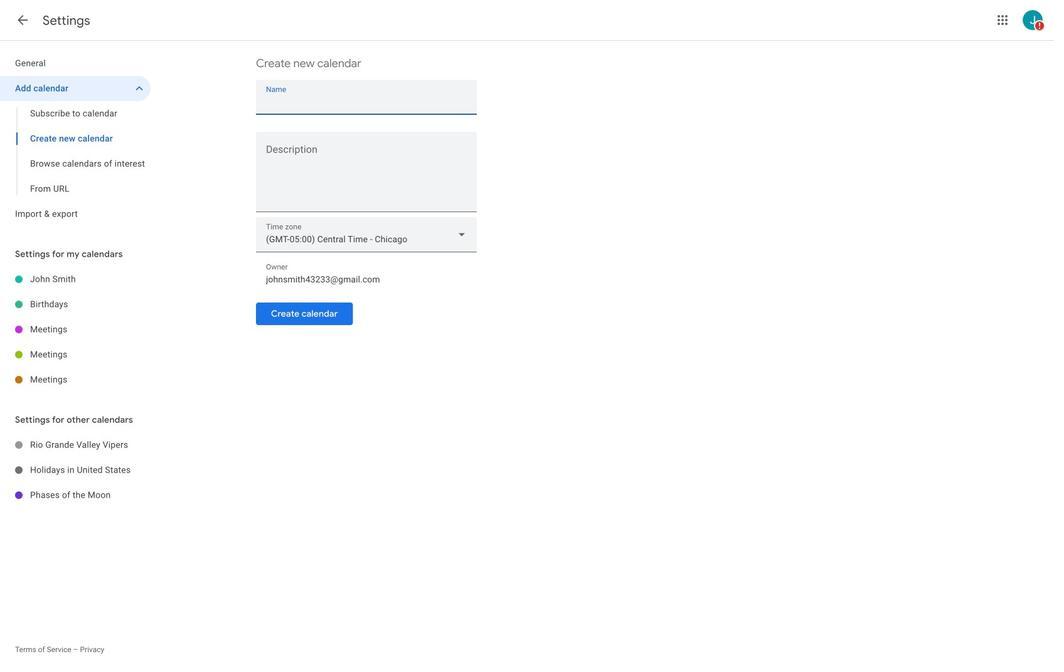 Task type: locate. For each thing, give the bounding box(es) containing it.
phases of the moon tree item
[[0, 483, 151, 508]]

tree
[[0, 51, 151, 227], [0, 267, 151, 392], [0, 432, 151, 508]]

None field
[[256, 217, 477, 252]]

1 vertical spatial tree
[[0, 267, 151, 392]]

go back image
[[15, 13, 30, 28]]

holidays in united states tree item
[[0, 458, 151, 483]]

heading
[[43, 13, 90, 29]]

meetings tree item
[[0, 317, 151, 342], [0, 342, 151, 367], [0, 367, 151, 392]]

3 tree from the top
[[0, 432, 151, 508]]

group
[[0, 101, 151, 201]]

1 tree from the top
[[0, 51, 151, 227]]

1 meetings tree item from the top
[[0, 317, 151, 342]]

2 meetings tree item from the top
[[0, 342, 151, 367]]

rio grande valley vipers tree item
[[0, 432, 151, 458]]

add calendar tree item
[[0, 76, 151, 101]]

2 tree from the top
[[0, 267, 151, 392]]

None text field
[[266, 93, 467, 111], [256, 146, 477, 207], [266, 271, 467, 288], [266, 93, 467, 111], [256, 146, 477, 207], [266, 271, 467, 288]]

2 vertical spatial tree
[[0, 432, 151, 508]]

0 vertical spatial tree
[[0, 51, 151, 227]]

3 meetings tree item from the top
[[0, 367, 151, 392]]



Task type: describe. For each thing, give the bounding box(es) containing it.
john smith tree item
[[0, 267, 151, 292]]

birthdays tree item
[[0, 292, 151, 317]]



Task type: vqa. For each thing, say whether or not it's contained in the screenshot.
Rio Grande Valley Vipers tree item
yes



